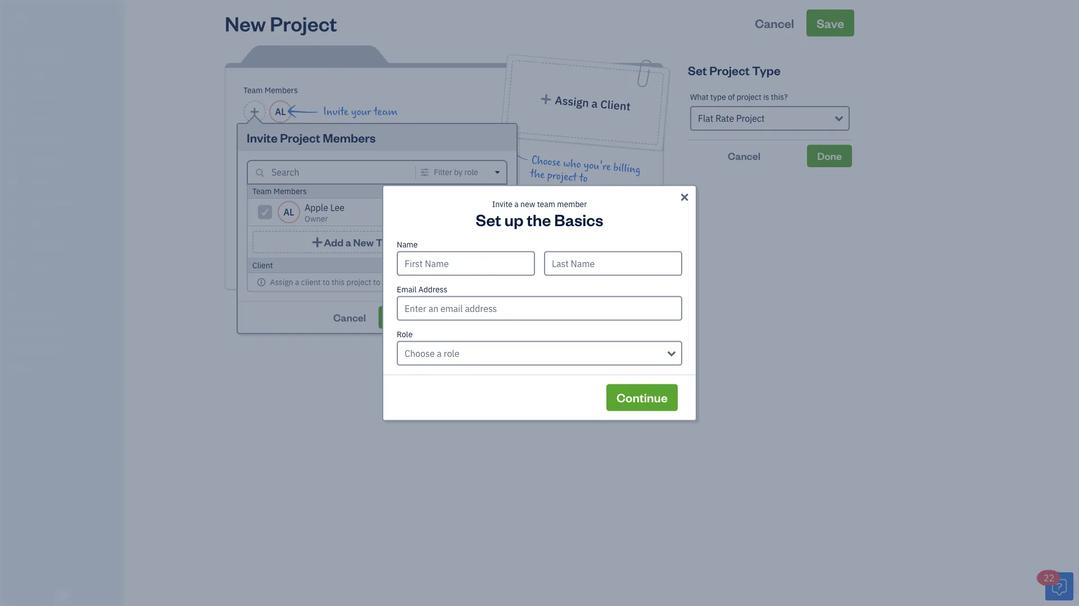 Task type: describe. For each thing, give the bounding box(es) containing it.
project for new
[[270, 10, 337, 36]]

a for add a service
[[321, 251, 326, 263]]

apps image
[[8, 291, 120, 300]]

report image
[[7, 262, 21, 274]]

dashboard image
[[7, 49, 21, 60]]

address
[[418, 284, 447, 295]]

team inside invite a new team member set up the basics
[[537, 199, 555, 209]]

End date in  format text field
[[239, 204, 376, 216]]

cancel button for update team members
[[323, 307, 376, 329]]

billing
[[613, 162, 641, 176]]

update team members
[[388, 311, 497, 324]]

type
[[710, 92, 726, 102]]

client
[[301, 277, 321, 287]]

team up services
[[252, 186, 272, 197]]

the inside choose who you're billing the project to
[[530, 168, 545, 181]]

bank connections image
[[8, 345, 120, 354]]

Project Name text field
[[239, 138, 548, 160]]

project right the as
[[423, 186, 447, 197]]

a for add a new team member
[[346, 236, 351, 249]]

choose for a
[[405, 348, 435, 360]]

invite your team
[[323, 106, 397, 118]]

plus image for add a service
[[291, 250, 301, 264]]

assign a client to this project to invite them.
[[270, 277, 424, 287]]

members inside button
[[453, 311, 497, 324]]

set inside invite a new team member set up the basics
[[476, 209, 501, 230]]

flat
[[428, 189, 442, 200]]

filter
[[434, 167, 452, 178]]

this?
[[771, 92, 788, 102]]

a for choose a role
[[437, 348, 442, 360]]

done
[[817, 149, 842, 163]]

end date
[[239, 189, 271, 199]]

0 vertical spatial cancel button
[[745, 10, 804, 37]]

close image
[[679, 191, 690, 204]]

add for add a service
[[303, 251, 319, 263]]

cancel for done
[[728, 149, 761, 163]]

invite a new team member set up the basics
[[476, 199, 603, 230]]

save button
[[806, 10, 854, 37]]

end
[[239, 189, 252, 199]]

Enter an email address text field
[[397, 296, 682, 321]]

project right this
[[346, 277, 371, 287]]

manager
[[449, 186, 480, 197]]

role for filter by role
[[464, 167, 478, 178]]

Project Description text field
[[239, 168, 548, 182]]

0 vertical spatial cancel
[[755, 15, 794, 31]]

service
[[328, 251, 358, 263]]

assign a client button
[[506, 60, 664, 146]]

0 horizontal spatial team
[[374, 106, 397, 118]]

client inside assign a client
[[600, 97, 631, 114]]

new
[[520, 199, 535, 209]]

owner inside apple lee owner
[[305, 214, 328, 224]]

a for assign a client to this project to invite them.
[[295, 277, 299, 287]]

First Name text field
[[397, 251, 535, 276]]

invoice image
[[7, 113, 21, 124]]

add a service
[[303, 251, 358, 263]]

filter by role button
[[418, 167, 504, 178]]

new project
[[225, 10, 337, 36]]

choose a role
[[405, 348, 459, 360]]

what
[[690, 92, 709, 102]]

1 vertical spatial al
[[284, 207, 294, 218]]

add a new team member
[[324, 236, 443, 249]]

items and services image
[[8, 327, 120, 336]]

members up invite project members
[[265, 85, 298, 96]]

total hours
[[609, 189, 649, 200]]

update team members button
[[378, 307, 507, 329]]

timer image
[[7, 198, 21, 210]]

apple owner
[[9, 10, 33, 31]]

name
[[397, 239, 418, 250]]

project for set
[[709, 62, 750, 78]]

done button
[[807, 145, 852, 167]]

1 horizontal spatial info image
[[489, 187, 498, 196]]

the inside invite a new team member set up the basics
[[527, 209, 551, 230]]

this
[[332, 277, 345, 287]]

new inside button
[[353, 236, 374, 249]]

your
[[351, 106, 371, 118]]

by
[[454, 167, 463, 178]]

role for choose a role
[[444, 348, 459, 360]]

invite for invite your team
[[323, 106, 348, 118]]

0 horizontal spatial to
[[323, 277, 330, 287]]

project inside choose who you're billing the project to
[[547, 169, 577, 184]]

plus image for assign a client
[[539, 93, 553, 105]]

choose for who
[[531, 154, 561, 169]]

is
[[763, 92, 769, 102]]

assign for assign a client
[[554, 93, 590, 110]]

add team member image
[[249, 105, 260, 119]]

team down address
[[425, 311, 451, 324]]



Task type: locate. For each thing, give the bounding box(es) containing it.
a for assign a client
[[591, 96, 598, 111]]

choose inside choose who you're billing the project to
[[531, 154, 561, 169]]

project for invite
[[280, 130, 320, 146]]

team members image
[[8, 309, 120, 318]]

cancel button down the what type of project is this? element at the top right of page
[[688, 145, 800, 167]]

0 horizontal spatial add
[[303, 251, 319, 263]]

the
[[530, 168, 545, 181], [527, 209, 551, 230]]

total
[[609, 189, 626, 200]]

what type of project is this? element
[[688, 84, 852, 140]]

apple left lee
[[305, 202, 328, 214]]

1 vertical spatial new
[[353, 236, 374, 249]]

1 vertical spatial info image
[[257, 278, 266, 287]]

members down invite your team
[[323, 130, 376, 146]]

invite for invite project members
[[247, 130, 278, 146]]

assign for assign as project manager
[[388, 186, 411, 197]]

1 horizontal spatial owner
[[305, 214, 328, 224]]

apple for lee
[[305, 202, 328, 214]]

1 horizontal spatial team
[[537, 199, 555, 209]]

invite left your
[[323, 106, 348, 118]]

invite inside invite a new team member set up the basics
[[492, 199, 513, 209]]

what type of project is this?
[[690, 92, 788, 102]]

set project type
[[688, 62, 781, 78]]

cancel
[[755, 15, 794, 31], [728, 149, 761, 163], [333, 311, 366, 324]]

choose left "who"
[[531, 154, 561, 169]]

assign a client
[[554, 93, 631, 114]]

project
[[270, 10, 337, 36], [709, 62, 750, 78], [280, 130, 320, 146]]

add inside button
[[324, 236, 344, 249]]

apple up dashboard "icon"
[[9, 10, 33, 22]]

owner
[[9, 22, 30, 31], [305, 214, 328, 224]]

0 vertical spatial new
[[225, 10, 266, 36]]

1 horizontal spatial add
[[324, 236, 344, 249]]

to
[[579, 172, 588, 185], [323, 277, 330, 287], [373, 277, 380, 287]]

members up end date in  format text field
[[274, 186, 307, 197]]

team
[[243, 85, 263, 96], [252, 186, 272, 197], [376, 236, 402, 249], [425, 311, 451, 324]]

client image
[[7, 70, 21, 81]]

who
[[563, 157, 582, 171]]

al right add team member image at the top of the page
[[275, 106, 286, 118]]

type
[[752, 62, 781, 78]]

team left "member"
[[376, 236, 402, 249]]

set left up
[[476, 209, 501, 230]]

invite
[[323, 106, 348, 118], [247, 130, 278, 146], [492, 199, 513, 209]]

a inside button
[[321, 251, 326, 263]]

cancel for update team members
[[333, 311, 366, 324]]

caretdown image
[[495, 168, 504, 177]]

email
[[397, 284, 417, 295]]

cancel down the what type of project is this? element at the top right of page
[[728, 149, 761, 163]]

1 horizontal spatial set
[[688, 62, 707, 78]]

1 horizontal spatial choose
[[531, 154, 561, 169]]

team
[[374, 106, 397, 118], [537, 199, 555, 209]]

member
[[404, 236, 443, 249]]

0 horizontal spatial set
[[476, 209, 501, 230]]

estimate image
[[7, 92, 21, 103]]

members
[[265, 85, 298, 96], [323, 130, 376, 146], [274, 186, 307, 197], [453, 311, 497, 324]]

to inside choose who you're billing the project to
[[579, 172, 588, 185]]

of
[[728, 92, 735, 102]]

0 horizontal spatial choose
[[405, 348, 435, 360]]

0 vertical spatial set
[[688, 62, 707, 78]]

1 vertical spatial owner
[[305, 214, 328, 224]]

lee
[[330, 202, 345, 214]]

1 vertical spatial team members
[[252, 186, 307, 197]]

cancel button for done
[[688, 145, 800, 167]]

info image
[[489, 187, 498, 196], [257, 278, 266, 287]]

1 vertical spatial cancel
[[728, 149, 761, 163]]

up
[[504, 209, 523, 230]]

1 vertical spatial client
[[252, 260, 273, 271]]

1 vertical spatial set
[[476, 209, 501, 230]]

freshbooks image
[[53, 589, 71, 602]]

to left this
[[323, 277, 330, 287]]

role inside field
[[444, 348, 459, 360]]

add a service button
[[239, 247, 410, 267]]

1 vertical spatial team
[[537, 199, 555, 209]]

1 vertical spatial role
[[444, 348, 459, 360]]

a for invite a new team member set up the basics
[[514, 199, 519, 209]]

choose inside field
[[405, 348, 435, 360]]

Choose a role field
[[397, 341, 682, 366]]

money image
[[7, 220, 21, 231]]

2 vertical spatial invite
[[492, 199, 513, 209]]

expense image
[[7, 156, 21, 167]]

1 vertical spatial add
[[303, 251, 319, 263]]

assign inside assign a client
[[554, 93, 590, 110]]

0 vertical spatial plus image
[[539, 93, 553, 105]]

1 vertical spatial choose
[[405, 348, 435, 360]]

0 horizontal spatial role
[[444, 348, 459, 360]]

plus image up add a service on the left top of the page
[[311, 237, 324, 248]]

date
[[254, 189, 271, 199]]

assign as project manager
[[388, 186, 480, 197]]

add up add a service on the left top of the page
[[324, 236, 344, 249]]

a
[[591, 96, 598, 111], [514, 199, 519, 209], [346, 236, 351, 249], [321, 251, 326, 263], [295, 277, 299, 287], [437, 348, 442, 360]]

1 vertical spatial assign
[[388, 186, 411, 197]]

choose
[[531, 154, 561, 169], [405, 348, 435, 360]]

team right 'new'
[[537, 199, 555, 209]]

apple
[[9, 10, 33, 22], [305, 202, 328, 214]]

the right up
[[527, 209, 551, 230]]

Search text field
[[271, 166, 407, 179]]

set
[[688, 62, 707, 78], [476, 209, 501, 230]]

0 vertical spatial al
[[275, 106, 286, 118]]

0 vertical spatial info image
[[489, 187, 498, 196]]

email address
[[397, 284, 447, 295]]

1 horizontal spatial role
[[464, 167, 478, 178]]

invite left 'new'
[[492, 199, 513, 209]]

invite down add team member image at the top of the page
[[247, 130, 278, 146]]

1 horizontal spatial plus image
[[311, 237, 324, 248]]

2 vertical spatial cancel button
[[323, 307, 376, 329]]

al
[[275, 106, 286, 118], [284, 207, 294, 218]]

1 vertical spatial cancel button
[[688, 145, 800, 167]]

plus image left assign a client at the right top of the page
[[539, 93, 553, 105]]

2 vertical spatial plus image
[[291, 250, 301, 264]]

0 vertical spatial team
[[374, 106, 397, 118]]

0 vertical spatial team members
[[243, 85, 298, 96]]

to for a
[[373, 277, 380, 287]]

role right the by
[[464, 167, 478, 178]]

info image down caretdown icon
[[489, 187, 498, 196]]

the up 'new'
[[530, 168, 545, 181]]

0 horizontal spatial info image
[[257, 278, 266, 287]]

0 horizontal spatial owner
[[9, 22, 30, 31]]

team right your
[[374, 106, 397, 118]]

to down "who"
[[579, 172, 588, 185]]

owner left lee
[[305, 214, 328, 224]]

team members
[[243, 85, 298, 96], [252, 186, 307, 197]]

0 vertical spatial role
[[464, 167, 478, 178]]

invite
[[382, 277, 401, 287]]

continue button
[[606, 385, 678, 412]]

0 vertical spatial the
[[530, 168, 545, 181]]

0 vertical spatial assign
[[554, 93, 590, 110]]

settings image
[[8, 363, 120, 372]]

new
[[225, 10, 266, 36], [353, 236, 374, 249]]

flat rate
[[428, 189, 460, 200]]

1 vertical spatial apple
[[305, 202, 328, 214]]

2 horizontal spatial invite
[[492, 199, 513, 209]]

assign for assign a client to this project to invite them.
[[270, 277, 293, 287]]

1 vertical spatial plus image
[[311, 237, 324, 248]]

2 vertical spatial cancel
[[333, 311, 366, 324]]

0 vertical spatial invite
[[323, 106, 348, 118]]

role
[[464, 167, 478, 178], [444, 348, 459, 360]]

plus image inside assign a client button
[[539, 93, 553, 105]]

hours
[[628, 189, 649, 200]]

0 horizontal spatial invite
[[247, 130, 278, 146]]

plus image left add a service on the left top of the page
[[291, 250, 301, 264]]

owner up dashboard "icon"
[[9, 22, 30, 31]]

apple inside apple lee owner
[[305, 202, 328, 214]]

invite project members
[[247, 130, 376, 146]]

info image left 'client' on the left of page
[[257, 278, 266, 287]]

as
[[413, 186, 421, 197]]

member
[[557, 199, 587, 209]]

1 vertical spatial invite
[[247, 130, 278, 146]]

1 horizontal spatial client
[[600, 97, 631, 114]]

cancel up type
[[755, 15, 794, 31]]

2 vertical spatial assign
[[270, 277, 293, 287]]

1 horizontal spatial invite
[[323, 106, 348, 118]]

add a new team member button
[[252, 231, 502, 254]]

plus image for add a new team member
[[311, 237, 324, 248]]

basics
[[554, 209, 603, 230]]

0 horizontal spatial plus image
[[291, 250, 301, 264]]

role
[[397, 329, 413, 340]]

0 vertical spatial project
[[270, 10, 337, 36]]

choose down role
[[405, 348, 435, 360]]

to left invite
[[373, 277, 380, 287]]

project up member
[[547, 169, 577, 184]]

apple lee owner
[[305, 202, 345, 224]]

0 horizontal spatial new
[[225, 10, 266, 36]]

1 horizontal spatial new
[[353, 236, 374, 249]]

cancel down assign a client to this project to invite them.
[[333, 311, 366, 324]]

a inside invite a new team member set up the basics
[[514, 199, 519, 209]]

al left apple lee owner
[[284, 207, 294, 218]]

assign
[[554, 93, 590, 110], [388, 186, 411, 197], [270, 277, 293, 287]]

apple inside main element
[[9, 10, 33, 22]]

cancel button down assign a client to this project to invite them.
[[323, 307, 376, 329]]

payment image
[[7, 134, 21, 146]]

owner inside apple owner
[[9, 22, 30, 31]]

project
[[737, 92, 761, 102], [547, 169, 577, 184], [423, 186, 447, 197], [346, 277, 371, 287]]

continue
[[616, 390, 668, 406]]

1 horizontal spatial apple
[[305, 202, 328, 214]]

members down first name text field
[[453, 311, 497, 324]]

a inside assign a client
[[591, 96, 598, 111]]

0 horizontal spatial assign
[[270, 277, 293, 287]]

add for add a new team member
[[324, 236, 344, 249]]

add
[[324, 236, 344, 249], [303, 251, 319, 263]]

2 horizontal spatial assign
[[554, 93, 590, 110]]

0 vertical spatial client
[[600, 97, 631, 114]]

cancel button
[[745, 10, 804, 37], [688, 145, 800, 167], [323, 307, 376, 329]]

save
[[817, 15, 844, 31]]

0 vertical spatial add
[[324, 236, 344, 249]]

apple for owner
[[9, 10, 33, 22]]

0 horizontal spatial apple
[[9, 10, 33, 22]]

plus image inside add a service button
[[291, 250, 301, 264]]

project image
[[7, 177, 21, 188]]

0 vertical spatial apple
[[9, 10, 33, 22]]

0 horizontal spatial client
[[252, 260, 273, 271]]

you're
[[583, 159, 611, 174]]

2 horizontal spatial plus image
[[539, 93, 553, 105]]

settings image
[[418, 168, 432, 177]]

team up add team member image at the top of the page
[[243, 85, 263, 96]]

1 vertical spatial the
[[527, 209, 551, 230]]

add inside button
[[303, 251, 319, 263]]

2 horizontal spatial to
[[579, 172, 588, 185]]

2 vertical spatial project
[[280, 130, 320, 146]]

to for who
[[579, 172, 588, 185]]

rate
[[444, 189, 460, 200]]

filter by role
[[434, 167, 478, 178]]

team members up end date in  format text field
[[252, 186, 307, 197]]

cancel button up type
[[745, 10, 804, 37]]

services
[[239, 227, 275, 238]]

role down update team members button
[[444, 348, 459, 360]]

0 vertical spatial choose
[[531, 154, 561, 169]]

plus image
[[539, 93, 553, 105], [311, 237, 324, 248], [291, 250, 301, 264]]

1 vertical spatial project
[[709, 62, 750, 78]]

set up what
[[688, 62, 707, 78]]

plus image inside add a new team member button
[[311, 237, 324, 248]]

0 vertical spatial owner
[[9, 22, 30, 31]]

Last Name text field
[[544, 251, 682, 276]]

1 horizontal spatial to
[[373, 277, 380, 287]]

update
[[388, 311, 423, 324]]

main element
[[0, 0, 152, 607]]

them.
[[403, 277, 424, 287]]

project left is
[[737, 92, 761, 102]]

choose who you're billing the project to
[[530, 154, 641, 185]]

client
[[600, 97, 631, 114], [252, 260, 273, 271]]

team members up add team member image at the top of the page
[[243, 85, 298, 96]]

1 horizontal spatial assign
[[388, 186, 411, 197]]

set up the basics dialog
[[0, 172, 1079, 435]]

chart image
[[7, 241, 21, 252]]

a inside field
[[437, 348, 442, 360]]

add up 'client' on the left of page
[[303, 251, 319, 263]]



Task type: vqa. For each thing, say whether or not it's contained in the screenshot.
the chevron large down image inside Invoices link
no



